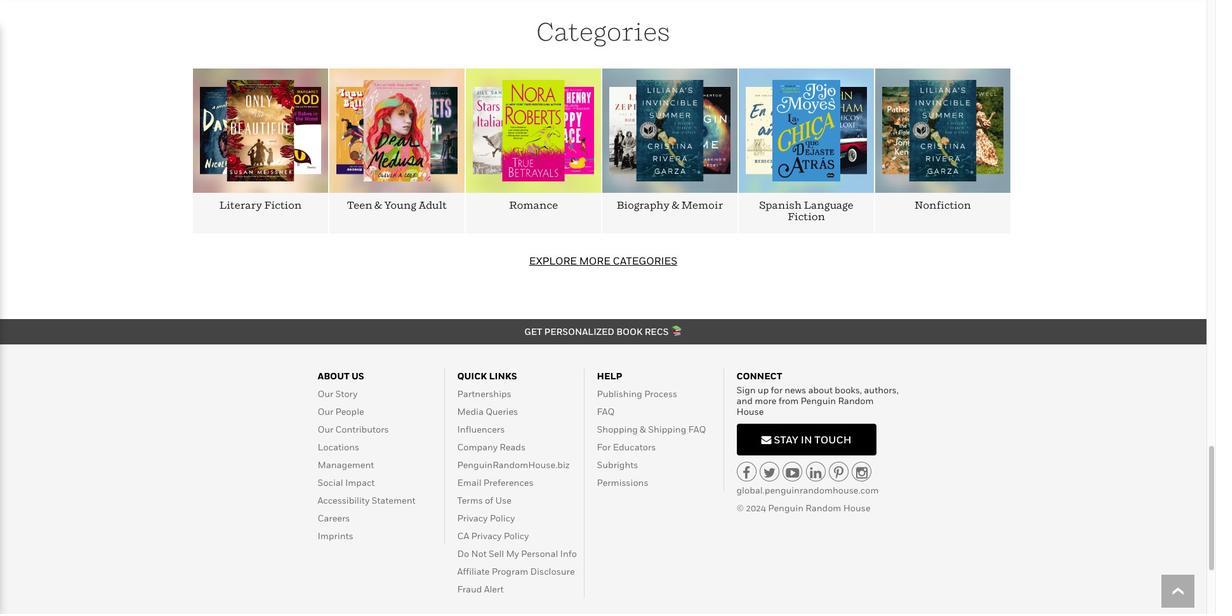 Task type: describe. For each thing, give the bounding box(es) containing it.
disclosure
[[531, 567, 575, 577]]

for educators
[[597, 442, 656, 453]]

partnerships link
[[457, 389, 512, 400]]

publishing process link
[[597, 389, 678, 400]]

up
[[758, 385, 769, 396]]

do
[[457, 549, 469, 560]]

& for biography
[[672, 199, 680, 211]]

our for our contributors
[[318, 424, 334, 435]]

careers link
[[318, 513, 350, 524]]

shopping & shipping faq
[[597, 424, 706, 435]]

global.penguinrandomhouse.com
[[737, 485, 879, 496]]

recs
[[645, 327, 669, 337]]

1 vertical spatial privacy
[[471, 531, 502, 542]]

random inside connect sign up for news about books, authors, and more from penguin random house
[[838, 396, 874, 406]]

our people
[[318, 407, 364, 417]]

social impact
[[318, 478, 375, 488]]

ca privacy policy link
[[457, 531, 529, 542]]

media queries link
[[457, 407, 518, 417]]

memoir
[[682, 199, 724, 211]]

subrights
[[597, 460, 638, 471]]

management
[[318, 460, 374, 471]]

our story link
[[318, 389, 358, 400]]

literary fiction
[[219, 199, 302, 211]]

categories
[[613, 255, 678, 268]]

biography & memoir
[[617, 199, 724, 211]]

romance image
[[473, 80, 595, 182]]

careers
[[318, 513, 350, 524]]

email preferences link
[[457, 478, 534, 488]]

literary fiction image
[[200, 80, 322, 182]]

& for teen
[[375, 199, 382, 211]]

reads
[[500, 442, 526, 453]]

our story
[[318, 389, 358, 400]]

queries
[[486, 407, 518, 417]]

about
[[809, 385, 833, 396]]

management link
[[318, 460, 374, 471]]

process
[[645, 389, 678, 400]]

publishing
[[597, 389, 643, 400]]

our people link
[[318, 407, 364, 417]]

teen & young adult
[[347, 199, 447, 211]]

nonfiction link
[[915, 199, 972, 211]]

of
[[485, 495, 494, 506]]

locations link
[[318, 442, 359, 453]]

penguin inside connect sign up for news about books, authors, and more from penguin random house
[[801, 396, 836, 406]]

info
[[560, 549, 577, 560]]

personalized
[[545, 327, 615, 337]]

0 horizontal spatial fiction
[[264, 199, 302, 211]]

categories
[[537, 16, 670, 47]]

terms of use
[[457, 495, 512, 506]]

social
[[318, 478, 343, 488]]

use
[[496, 495, 512, 506]]

2024
[[746, 503, 766, 513]]

do not sell my personal info link
[[457, 549, 577, 560]]

0 vertical spatial more
[[580, 255, 611, 268]]

1 horizontal spatial faq
[[689, 424, 706, 435]]

my
[[506, 549, 519, 560]]

company reads link
[[457, 442, 526, 453]]

and
[[737, 396, 753, 406]]

visit us on youtube image
[[786, 466, 800, 480]]

book
[[617, 327, 643, 337]]

company
[[457, 442, 498, 453]]

quick
[[457, 371, 487, 382]]

global.penguinrandomhouse.com link
[[737, 485, 879, 496]]

1 vertical spatial penguin
[[769, 503, 804, 513]]

affiliate program disclosure
[[457, 567, 575, 577]]

about us link
[[318, 371, 364, 382]]

fiction inside spanish language fiction
[[788, 210, 826, 223]]

©
[[737, 503, 744, 513]]

biography
[[617, 199, 670, 211]]

impact
[[345, 478, 375, 488]]

sell
[[489, 549, 504, 560]]

explore more categories
[[529, 255, 678, 268]]

visit us on instagram image
[[857, 466, 868, 480]]

stay in touch
[[772, 433, 852, 446]]

accessibility statement
[[318, 495, 416, 506]]

explore more categories link
[[529, 255, 678, 268]]

educators
[[613, 442, 656, 453]]

teen & young adult image
[[336, 80, 458, 182]]

visit us on pinterest image
[[834, 466, 844, 480]]

accessibility
[[318, 495, 370, 506]]

our for our story
[[318, 389, 334, 400]]

ca privacy policy
[[457, 531, 529, 542]]

romance
[[509, 199, 558, 211]]

touch
[[815, 433, 852, 446]]

visit us on twitter image
[[764, 466, 776, 480]]

spanish language fiction image
[[746, 80, 868, 182]]



Task type: locate. For each thing, give the bounding box(es) containing it.
& up educators
[[640, 424, 646, 435]]

contributors
[[336, 424, 389, 435]]

story
[[336, 389, 358, 400]]

email preferences
[[457, 478, 534, 488]]

subrights link
[[597, 460, 638, 471]]

publishing process
[[597, 389, 678, 400]]

nonfiction image
[[882, 80, 1004, 182]]

0 horizontal spatial faq
[[597, 407, 615, 417]]

romance link
[[509, 199, 558, 211]]

1 horizontal spatial house
[[844, 503, 871, 513]]

& for shopping
[[640, 424, 646, 435]]

& left memoir
[[672, 199, 680, 211]]

stay
[[774, 433, 799, 446]]

& right teen
[[375, 199, 382, 211]]

nonfiction
[[915, 199, 972, 211]]

visit us on linkedin image
[[810, 466, 822, 480]]

teen
[[347, 199, 373, 211]]

penguinrandomhouse.biz link
[[457, 460, 570, 471]]

1 vertical spatial house
[[844, 503, 871, 513]]

our contributors
[[318, 424, 389, 435]]

help
[[597, 371, 622, 382]]

0 horizontal spatial more
[[580, 255, 611, 268]]

links
[[489, 371, 517, 382]]

personal
[[521, 549, 558, 560]]

2 our from the top
[[318, 407, 334, 417]]

1 horizontal spatial more
[[755, 396, 777, 406]]

1 vertical spatial our
[[318, 407, 334, 417]]

1 vertical spatial random
[[806, 503, 842, 513]]

0 horizontal spatial &
[[375, 199, 382, 211]]

from
[[779, 396, 799, 406]]

for
[[597, 442, 611, 453]]

1 horizontal spatial &
[[640, 424, 646, 435]]

spanish
[[760, 199, 802, 211]]

terms
[[457, 495, 483, 506]]

0 vertical spatial penguin
[[801, 396, 836, 406]]

imprints link
[[318, 531, 353, 542]]

1 vertical spatial policy
[[504, 531, 529, 542]]

3 our from the top
[[318, 424, 334, 435]]

explore
[[529, 255, 577, 268]]

us
[[352, 371, 364, 382]]

ca
[[457, 531, 469, 542]]

our up locations
[[318, 424, 334, 435]]

media
[[457, 407, 484, 417]]

more right 'and'
[[755, 396, 777, 406]]

in
[[801, 433, 812, 446]]

house down sign
[[737, 406, 764, 417]]

more
[[580, 255, 611, 268], [755, 396, 777, 406]]

0 horizontal spatial house
[[737, 406, 764, 417]]

program
[[492, 567, 528, 577]]

statement
[[372, 495, 416, 506]]

fraud
[[457, 584, 482, 595]]

1 horizontal spatial fiction
[[788, 210, 826, 223]]

company reads
[[457, 442, 526, 453]]

privacy
[[457, 513, 488, 524], [471, 531, 502, 542]]

news
[[785, 385, 807, 396]]

locations
[[318, 442, 359, 453]]

privacy policy
[[457, 513, 515, 524]]

about
[[318, 371, 350, 382]]

random right about
[[838, 396, 874, 406]]

for educators link
[[597, 442, 656, 453]]

media queries
[[457, 407, 518, 417]]

house inside connect sign up for news about books, authors, and more from penguin random house
[[737, 406, 764, 417]]

0 vertical spatial random
[[838, 396, 874, 406]]

© 2024 penguin random house
[[737, 503, 871, 513]]

not
[[471, 549, 487, 560]]

adult
[[419, 199, 447, 211]]

teen & young adult link
[[347, 199, 447, 211]]

influencers link
[[457, 424, 505, 435]]

2 horizontal spatial &
[[672, 199, 680, 211]]

connect
[[737, 371, 783, 382]]

terms of use link
[[457, 495, 512, 506]]

our
[[318, 389, 334, 400], [318, 407, 334, 417], [318, 424, 334, 435]]

policy
[[490, 513, 515, 524], [504, 531, 529, 542]]

1 our from the top
[[318, 389, 334, 400]]

house down visit us on instagram icon
[[844, 503, 871, 513]]

1 vertical spatial more
[[755, 396, 777, 406]]

quick links
[[457, 371, 517, 382]]

our down our story link
[[318, 407, 334, 417]]

more right explore in the top of the page
[[580, 255, 611, 268]]

our contributors link
[[318, 424, 389, 435]]

policy up do not sell my personal info link
[[504, 531, 529, 542]]

0 vertical spatial faq
[[597, 407, 615, 417]]

books,
[[835, 385, 862, 396]]

literary
[[219, 199, 262, 211]]

affiliate
[[457, 567, 490, 577]]

policy down use
[[490, 513, 515, 524]]

preferences
[[484, 478, 534, 488]]

get personalized book recs 📚
[[525, 327, 682, 337]]

penguinrandomhouse.biz
[[457, 460, 570, 471]]

faq up shopping
[[597, 407, 615, 417]]

random
[[838, 396, 874, 406], [806, 503, 842, 513]]

imprints
[[318, 531, 353, 542]]

envelope image
[[762, 435, 772, 445]]

connect sign up for news about books, authors, and more from penguin random house
[[737, 371, 899, 417]]

privacy policy link
[[457, 513, 515, 524]]

young
[[384, 199, 416, 211]]

more inside connect sign up for news about books, authors, and more from penguin random house
[[755, 396, 777, 406]]

faq right shipping
[[689, 424, 706, 435]]

get
[[525, 327, 542, 337]]

affiliate program disclosure link
[[457, 567, 575, 577]]

alert
[[484, 584, 504, 595]]

influencers
[[457, 424, 505, 435]]

0 vertical spatial policy
[[490, 513, 515, 524]]

penguin down global.penguinrandomhouse.com at the right bottom of page
[[769, 503, 804, 513]]

permissions
[[597, 478, 649, 488]]

authors,
[[864, 385, 899, 396]]

privacy down terms
[[457, 513, 488, 524]]

visit us on facebook image
[[743, 466, 751, 480]]

permissions link
[[597, 478, 649, 488]]

penguin right "from"
[[801, 396, 836, 406]]

spanish language fiction
[[760, 199, 854, 223]]

our for our people
[[318, 407, 334, 417]]

shipping
[[648, 424, 687, 435]]

0 vertical spatial house
[[737, 406, 764, 417]]

shopping & shipping faq link
[[597, 424, 706, 435]]

biography & memoir image
[[609, 80, 731, 182]]

our down about
[[318, 389, 334, 400]]

penguin
[[801, 396, 836, 406], [769, 503, 804, 513]]

0 vertical spatial privacy
[[457, 513, 488, 524]]

privacy down privacy policy
[[471, 531, 502, 542]]

stay in touch button
[[737, 424, 877, 456]]

0 vertical spatial our
[[318, 389, 334, 400]]

1 vertical spatial faq
[[689, 424, 706, 435]]

get personalized book recs 📚 link
[[525, 327, 682, 337]]

2 vertical spatial our
[[318, 424, 334, 435]]

random down global.penguinrandomhouse.com at the right bottom of page
[[806, 503, 842, 513]]

do not sell my personal info
[[457, 549, 577, 560]]

sign
[[737, 385, 756, 396]]



Task type: vqa. For each thing, say whether or not it's contained in the screenshot.
Authors & Events link
no



